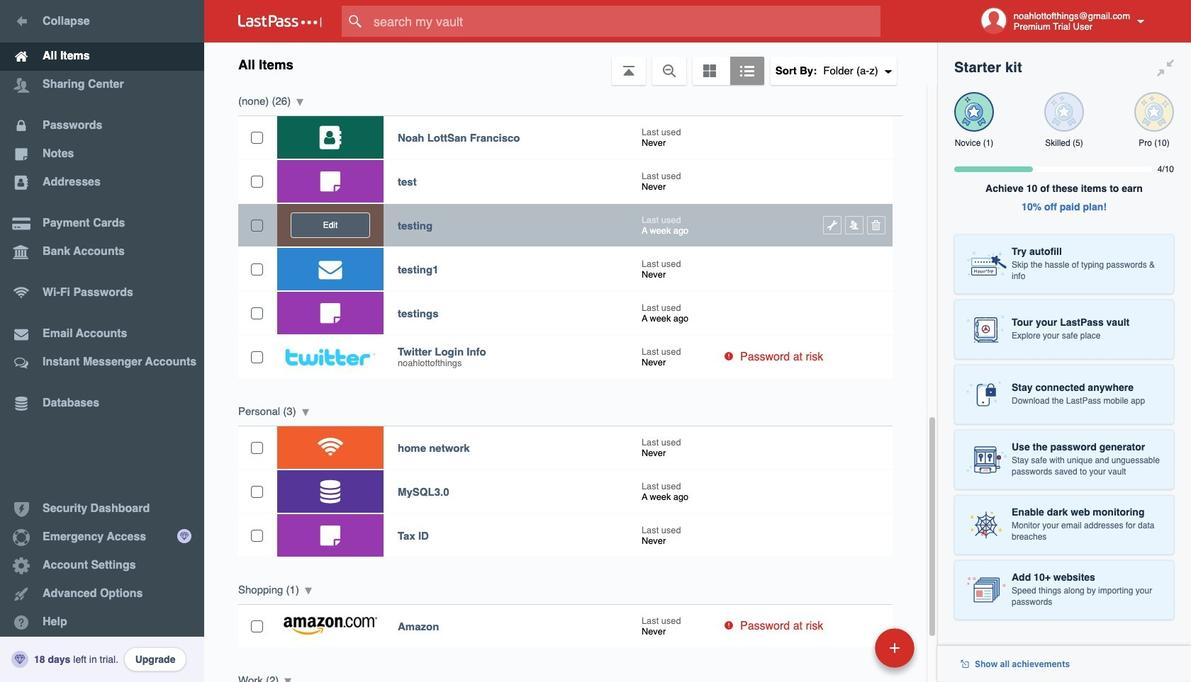 Task type: vqa. For each thing, say whether or not it's contained in the screenshot.
New item navigation
yes



Task type: locate. For each thing, give the bounding box(es) containing it.
search my vault text field
[[342, 6, 908, 37]]

main navigation navigation
[[0, 0, 204, 683]]

Search search field
[[342, 6, 908, 37]]



Task type: describe. For each thing, give the bounding box(es) containing it.
new item element
[[778, 628, 920, 669]]

new item navigation
[[778, 625, 923, 683]]

lastpass image
[[238, 15, 322, 28]]

vault options navigation
[[204, 43, 938, 85]]



